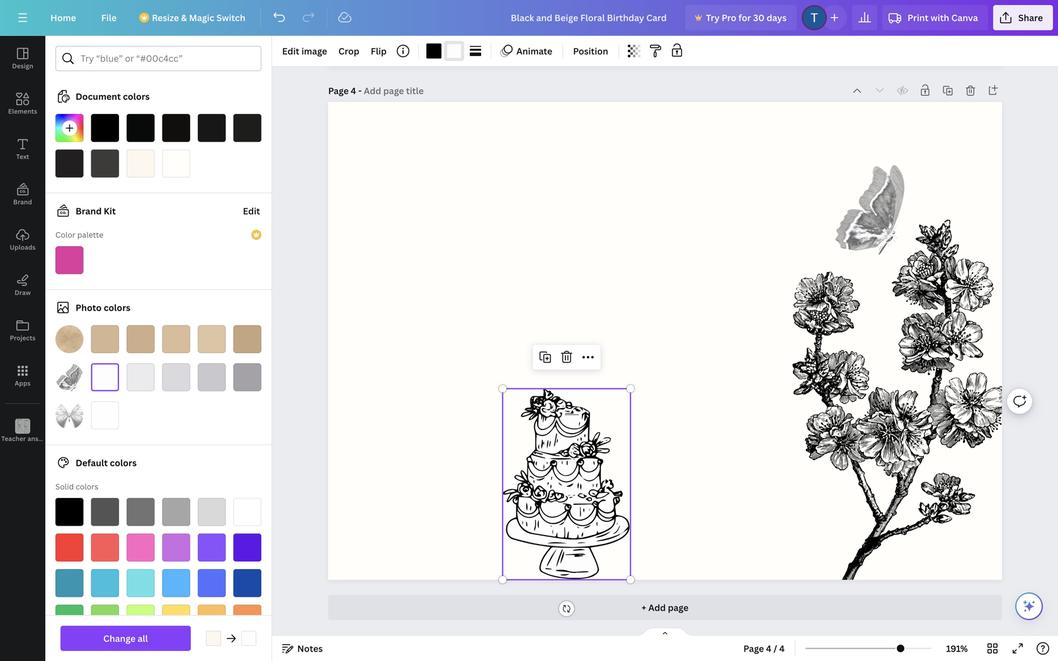 Task type: describe. For each thing, give the bounding box(es) containing it.
print
[[908, 12, 929, 24]]

design
[[12, 62, 33, 70]]

cobalt blue #004aad image
[[233, 570, 261, 598]]

#e434a0 image
[[55, 246, 83, 274]]

apps
[[15, 379, 31, 388]]

kit
[[104, 205, 116, 217]]

#080909 image
[[127, 114, 155, 142]]

violet #5e17eb image
[[233, 534, 261, 562]]

default colors
[[76, 457, 137, 469]]

elements button
[[0, 81, 45, 127]]

photo colors
[[76, 302, 130, 314]]

light blue #38b6ff image
[[162, 570, 190, 598]]

colors for photo colors
[[104, 302, 130, 314]]

colors for default colors
[[110, 457, 137, 469]]

30
[[753, 12, 765, 24]]

191%
[[947, 643, 968, 655]]

edit button
[[242, 198, 261, 224]]

black #000000 image
[[55, 498, 83, 526]]

draw
[[15, 289, 31, 297]]

#fffefb image
[[162, 150, 190, 178]]

text button
[[0, 127, 45, 172]]

green #00bf63 image
[[55, 605, 83, 633]]

#a4a2a8 image
[[233, 364, 261, 392]]

yellow #ffde59 image
[[162, 605, 190, 633]]

switch
[[217, 12, 245, 24]]

flip button
[[366, 41, 392, 61]]

image
[[302, 45, 327, 57]]

turquoise blue #5ce1e6 image
[[127, 570, 155, 598]]

elements
[[8, 107, 37, 116]]

violet #5e17eb image
[[233, 534, 261, 562]]

default
[[76, 457, 108, 469]]

try pro for 30 days button
[[685, 5, 797, 30]]

colors for solid colors
[[76, 482, 98, 492]]

Page title text field
[[364, 84, 425, 97]]

try pro for 30 days
[[706, 12, 787, 24]]

brand button
[[0, 172, 45, 217]]

edit for edit image
[[282, 45, 300, 57]]

/
[[774, 643, 778, 655]]

#d4b592 image
[[91, 325, 119, 353]]

page for page 4 / 4
[[744, 643, 764, 655]]

edit for edit
[[243, 205, 260, 217]]

flip
[[371, 45, 387, 57]]

crop button
[[334, 41, 365, 61]]

solid
[[55, 482, 74, 492]]

#ebeaed image
[[127, 364, 155, 392]]

light blue #38b6ff image
[[162, 570, 190, 598]]

#ebeaed image
[[127, 364, 155, 392]]

side panel tab list
[[0, 36, 65, 454]]

document colors
[[76, 90, 150, 102]]

#a4a2a8 image
[[233, 364, 261, 392]]

home
[[50, 12, 76, 24]]

#dad9dd image
[[162, 364, 190, 392]]

projects
[[10, 334, 36, 342]]

gray #737373 image
[[127, 498, 155, 526]]

#e0c4a3 image
[[198, 325, 226, 353]]

canva assistant image
[[1022, 599, 1037, 614]]

page 4 / 4
[[744, 643, 785, 655]]

animate
[[517, 45, 553, 57]]

coral red #ff5757 image
[[91, 534, 119, 562]]

show pages image
[[635, 628, 696, 638]]

cobalt blue #004aad image
[[233, 570, 261, 598]]

teacher answer keys
[[1, 435, 65, 443]]

brand for brand
[[13, 198, 32, 206]]

turquoise blue #5ce1e6 image
[[127, 570, 155, 598]]

magic
[[189, 12, 214, 24]]

file button
[[91, 5, 127, 30]]

palette
[[77, 230, 103, 240]]

+ add page
[[642, 602, 689, 614]]

position button
[[568, 41, 614, 61]]

share
[[1019, 12, 1043, 24]]

change all button
[[60, 626, 191, 651]]

2 horizontal spatial 4
[[780, 643, 785, 655]]

edit image
[[282, 45, 327, 57]]

edit image button
[[277, 41, 332, 61]]

try
[[706, 12, 720, 24]]

#e434a0 image
[[55, 246, 83, 274]]

solid colors
[[55, 482, 98, 492]]

#080909 image
[[127, 114, 155, 142]]

color palette
[[55, 230, 103, 240]]

draw button
[[0, 263, 45, 308]]



Task type: locate. For each thing, give the bounding box(es) containing it.
purple #8c52ff image
[[198, 534, 226, 562], [198, 534, 226, 562]]

#100f0d image
[[162, 114, 190, 142]]

apps button
[[0, 353, 45, 399]]

file
[[101, 12, 117, 24]]

main menu bar
[[0, 0, 1058, 36]]

;
[[22, 436, 24, 443]]

1 horizontal spatial 4
[[766, 643, 772, 655]]

aqua blue #0cc0df image
[[91, 570, 119, 598], [91, 570, 119, 598]]

#e0c4a3 image
[[198, 325, 226, 353]]

page left the /
[[744, 643, 764, 655]]

#3d3b3a image
[[91, 150, 119, 178], [91, 150, 119, 178]]

green #00bf63 image
[[55, 605, 83, 633]]

keys
[[51, 435, 65, 443]]

&
[[181, 12, 187, 24]]

add a new color image
[[55, 114, 83, 142]]

home link
[[40, 5, 86, 30]]

#dad9dd image
[[162, 364, 190, 392]]

days
[[767, 12, 787, 24]]

print with canva button
[[883, 5, 988, 30]]

lime #c1ff72 image
[[127, 605, 155, 633], [127, 605, 155, 633]]

page 4 -
[[328, 85, 364, 97]]

#000000 image
[[427, 43, 442, 59], [91, 114, 119, 142], [91, 114, 119, 142]]

with
[[931, 12, 950, 24]]

0 vertical spatial edit
[[282, 45, 300, 57]]

0 horizontal spatial page
[[328, 85, 349, 97]]

brand for brand kit
[[76, 205, 102, 217]]

#ceae89 image
[[127, 325, 155, 353], [127, 325, 155, 353]]

0 horizontal spatial brand
[[13, 198, 32, 206]]

1 vertical spatial edit
[[243, 205, 260, 217]]

191% button
[[937, 639, 978, 659]]

page
[[668, 602, 689, 614]]

#fffefb image
[[162, 150, 190, 178]]

#100f0d image
[[162, 114, 190, 142]]

colors
[[123, 90, 150, 102], [104, 302, 130, 314], [110, 457, 137, 469], [76, 482, 98, 492]]

orange #ff914d image
[[233, 605, 261, 633]]

brand left kit
[[76, 205, 102, 217]]

position
[[573, 45, 608, 57]]

-
[[358, 85, 362, 97]]

#fefefe image
[[91, 402, 119, 430], [91, 402, 119, 430]]

change all
[[103, 633, 148, 645]]

edit
[[282, 45, 300, 57], [243, 205, 260, 217]]

edit inside popup button
[[282, 45, 300, 57]]

colors right 'solid' on the left of page
[[76, 482, 98, 492]]

Try "blue" or "#00c4cc" search field
[[81, 47, 253, 71]]

#d4b592 image
[[91, 325, 119, 353]]

#171717 image
[[198, 114, 226, 142], [198, 114, 226, 142]]

colors for document colors
[[123, 90, 150, 102]]

photo
[[76, 302, 102, 314]]

answer
[[28, 435, 50, 443]]

#dabc9a image
[[162, 325, 190, 353], [162, 325, 190, 353]]

light gray #d9d9d9 image
[[198, 498, 226, 526], [198, 498, 226, 526]]

add a new color image
[[55, 114, 83, 142]]

brand inside button
[[13, 198, 32, 206]]

peach #ffbd59 image
[[198, 605, 226, 633]]

brand
[[13, 198, 32, 206], [76, 205, 102, 217]]

page left -
[[328, 85, 349, 97]]

change
[[103, 633, 136, 645]]

brand kit
[[76, 205, 116, 217]]

4 left -
[[351, 85, 356, 97]]

uploads button
[[0, 217, 45, 263]]

grass green #7ed957 image
[[91, 605, 119, 633], [91, 605, 119, 633]]

+ add page button
[[328, 595, 1002, 621]]

for
[[739, 12, 751, 24]]

+
[[642, 602, 646, 614]]

pro
[[722, 12, 737, 24]]

#fef8ee image
[[206, 631, 221, 646]]

dark turquoise #0097b2 image
[[55, 570, 83, 598], [55, 570, 83, 598]]

resize & magic switch
[[152, 12, 245, 24]]

#fdfdfd image
[[447, 43, 462, 59], [91, 364, 119, 392], [91, 364, 119, 392], [241, 631, 256, 646], [241, 631, 256, 646]]

page
[[328, 85, 349, 97], [744, 643, 764, 655]]

notes
[[297, 643, 323, 655]]

4 left the /
[[766, 643, 772, 655]]

gray #a6a6a6 image
[[162, 498, 190, 526], [162, 498, 190, 526]]

color
[[55, 230, 75, 240]]

dark gray #545454 image
[[91, 498, 119, 526], [91, 498, 119, 526]]

colors right default on the bottom of the page
[[110, 457, 137, 469]]

4 right the /
[[780, 643, 785, 655]]

#000000 image
[[427, 43, 442, 59]]

print with canva
[[908, 12, 978, 24]]

1 horizontal spatial brand
[[76, 205, 102, 217]]

text
[[16, 152, 29, 161]]

canva
[[952, 12, 978, 24]]

animate button
[[496, 41, 558, 61]]

crop
[[339, 45, 360, 57]]

projects button
[[0, 308, 45, 353]]

page for page 4 -
[[328, 85, 349, 97]]

bright red #ff3131 image
[[55, 534, 83, 562], [55, 534, 83, 562]]

pink #ff66c4 image
[[127, 534, 155, 562], [127, 534, 155, 562]]

resize
[[152, 12, 179, 24]]

#231f20 image
[[55, 150, 83, 178], [55, 150, 83, 178]]

orange #ff914d image
[[233, 605, 261, 633]]

edit inside "button"
[[243, 205, 260, 217]]

royal blue #5271ff image
[[198, 570, 226, 598], [198, 570, 226, 598]]

black #000000 image
[[55, 498, 83, 526]]

#1d1d1b image
[[233, 114, 261, 142], [233, 114, 261, 142]]

colors right the photo
[[104, 302, 130, 314]]

share button
[[994, 5, 1053, 30]]

#fdfdfd image
[[447, 43, 462, 59]]

notes button
[[277, 639, 328, 659]]

page 4 / 4 button
[[739, 639, 790, 659]]

1 horizontal spatial page
[[744, 643, 764, 655]]

1 horizontal spatial edit
[[282, 45, 300, 57]]

uploads
[[10, 243, 36, 252]]

4
[[351, 85, 356, 97], [766, 643, 772, 655], [780, 643, 785, 655]]

4 for /
[[766, 643, 772, 655]]

add
[[649, 602, 666, 614]]

color group
[[424, 41, 464, 61]]

coral red #ff5757 image
[[91, 534, 119, 562]]

#c6a47f image
[[233, 325, 261, 353], [233, 325, 261, 353]]

0 horizontal spatial 4
[[351, 85, 356, 97]]

0 vertical spatial page
[[328, 85, 349, 97]]

yellow #ffde59 image
[[162, 605, 190, 633]]

magenta #cb6ce6 image
[[162, 534, 190, 562], [162, 534, 190, 562]]

Design title text field
[[501, 5, 680, 30]]

gray #737373 image
[[127, 498, 155, 526]]

4 for -
[[351, 85, 356, 97]]

0 horizontal spatial edit
[[243, 205, 260, 217]]

white #ffffff image
[[233, 498, 261, 526], [233, 498, 261, 526]]

teacher
[[1, 435, 26, 443]]

document
[[76, 90, 121, 102]]

#fef8ee image
[[127, 150, 155, 178], [127, 150, 155, 178], [206, 631, 221, 646]]

#c9c8cd image
[[198, 364, 226, 392], [198, 364, 226, 392]]

page inside button
[[744, 643, 764, 655]]

1 vertical spatial page
[[744, 643, 764, 655]]

colors up #080909 icon on the left of the page
[[123, 90, 150, 102]]

design button
[[0, 36, 45, 81]]

peach #ffbd59 image
[[198, 605, 226, 633]]

resize & magic switch button
[[132, 5, 256, 30]]

all
[[138, 633, 148, 645]]

brand up uploads button
[[13, 198, 32, 206]]



Task type: vqa. For each thing, say whether or not it's contained in the screenshot.
second 🏈 from the left
no



